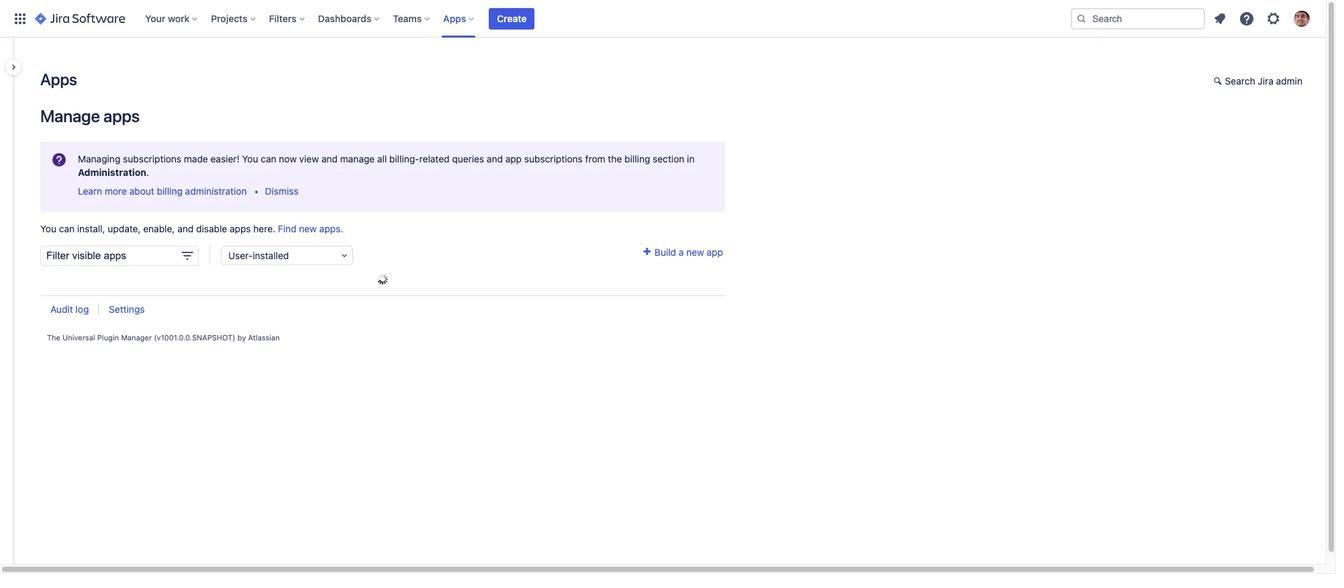 Task type: vqa. For each thing, say whether or not it's contained in the screenshot.
LEARN MORE ABOUT BILLING ADMINISTRATION link
yes



Task type: locate. For each thing, give the bounding box(es) containing it.
subscriptions up .
[[123, 153, 181, 165]]

apps
[[443, 12, 466, 24], [40, 70, 77, 89]]

app right a
[[707, 247, 723, 258]]

plugin
[[97, 333, 119, 342]]

1 horizontal spatial can
[[261, 153, 276, 165]]

1 horizontal spatial apps
[[443, 12, 466, 24]]

build a new app
[[652, 247, 723, 258]]

atlassian link
[[248, 333, 280, 342]]

1 horizontal spatial small image
[[1214, 76, 1225, 87]]

can left now
[[261, 153, 276, 165]]

0 horizontal spatial new
[[299, 223, 317, 235]]

filters
[[269, 12, 297, 24]]

small image
[[1214, 76, 1225, 87], [642, 247, 652, 258]]

billing inside the managing subscriptions made easier! you can now view and manage all billing-related queries and app subscriptions from the billing section in administration .
[[625, 153, 651, 165]]

audit
[[50, 304, 73, 315]]

administration
[[78, 167, 146, 178]]

1 horizontal spatial billing
[[625, 153, 651, 165]]

universal
[[63, 333, 95, 342]]

banner
[[0, 0, 1327, 38]]

1 horizontal spatial app
[[707, 247, 723, 258]]

your work button
[[141, 8, 203, 29]]

0 vertical spatial billing
[[625, 153, 651, 165]]

billing
[[625, 153, 651, 165], [157, 186, 183, 197]]

app right queries
[[506, 153, 522, 165]]

0 vertical spatial you
[[242, 153, 258, 165]]

small image inside build a new app link
[[642, 247, 652, 258]]

0 horizontal spatial small image
[[642, 247, 652, 258]]

from
[[586, 153, 606, 165]]

2 horizontal spatial and
[[487, 153, 503, 165]]

1 horizontal spatial new
[[687, 247, 705, 258]]

(v1001.0.0.snapshot)
[[154, 333, 236, 342]]

0 horizontal spatial app
[[506, 153, 522, 165]]

dismiss
[[265, 186, 299, 197]]

subscriptions
[[123, 153, 181, 165], [525, 153, 583, 165]]

you right easier! at the top
[[242, 153, 258, 165]]

billing right the the
[[625, 153, 651, 165]]

1 vertical spatial can
[[59, 223, 75, 235]]

apps up managing
[[103, 106, 140, 126]]

can left install,
[[59, 223, 75, 235]]

settings image
[[1266, 10, 1282, 27]]

dismiss link
[[265, 186, 299, 197]]

disable
[[196, 223, 227, 235]]

settings link
[[109, 304, 145, 315]]

teams
[[393, 12, 422, 24]]

None field
[[40, 246, 199, 266]]

notifications image
[[1213, 10, 1229, 27]]

small image left search
[[1214, 76, 1225, 87]]

app
[[506, 153, 522, 165], [707, 247, 723, 258]]

build
[[655, 247, 677, 258]]

0 vertical spatial apps
[[103, 106, 140, 126]]

new
[[299, 223, 317, 235], [687, 247, 705, 258]]

settings
[[109, 304, 145, 315]]

new right find
[[299, 223, 317, 235]]

you inside the managing subscriptions made easier! you can now view and manage all billing-related queries and app subscriptions from the billing section in administration .
[[242, 153, 258, 165]]

small image left build
[[642, 247, 652, 258]]

and right view
[[322, 153, 338, 165]]

filters button
[[265, 8, 310, 29]]

and left disable
[[177, 223, 194, 235]]

subscriptions left from
[[525, 153, 583, 165]]

create
[[497, 12, 527, 24]]

0 horizontal spatial subscriptions
[[123, 153, 181, 165]]

you
[[242, 153, 258, 165], [40, 223, 56, 235]]

teams button
[[389, 8, 435, 29]]

0 vertical spatial apps
[[443, 12, 466, 24]]

small image inside search jira admin link
[[1214, 76, 1225, 87]]

1 vertical spatial new
[[687, 247, 705, 258]]

apps up manage
[[40, 70, 77, 89]]

and right queries
[[487, 153, 503, 165]]

1 horizontal spatial apps
[[230, 223, 251, 235]]

1 horizontal spatial and
[[322, 153, 338, 165]]

and
[[322, 153, 338, 165], [487, 153, 503, 165], [177, 223, 194, 235]]

now
[[279, 153, 297, 165]]

appswitcher icon image
[[12, 10, 28, 27]]

0 horizontal spatial you
[[40, 223, 56, 235]]

0 horizontal spatial billing
[[157, 186, 183, 197]]

can inside the managing subscriptions made easier! you can now view and manage all billing-related queries and app subscriptions from the billing section in administration .
[[261, 153, 276, 165]]

1 horizontal spatial you
[[242, 153, 258, 165]]

jira software image
[[35, 10, 125, 27], [35, 10, 125, 27]]

about
[[129, 186, 154, 197]]

help image
[[1239, 10, 1256, 27]]

1 vertical spatial billing
[[157, 186, 183, 197]]

primary element
[[8, 0, 1071, 37]]

apps right teams popup button
[[443, 12, 466, 24]]

0 horizontal spatial apps
[[40, 70, 77, 89]]

0 vertical spatial app
[[506, 153, 522, 165]]

view
[[299, 153, 319, 165]]

0 vertical spatial small image
[[1214, 76, 1225, 87]]

work
[[168, 12, 190, 24]]

apps left here.
[[230, 223, 251, 235]]

0 horizontal spatial apps
[[103, 106, 140, 126]]

apps
[[103, 106, 140, 126], [230, 223, 251, 235]]

1 vertical spatial you
[[40, 223, 56, 235]]

app inside the managing subscriptions made easier! you can now view and manage all billing-related queries and app subscriptions from the billing section in administration .
[[506, 153, 522, 165]]

manage
[[40, 106, 100, 126]]

billing right about
[[157, 186, 183, 197]]

you left install,
[[40, 223, 56, 235]]

audit log link
[[50, 304, 89, 315]]

build a new app link
[[642, 247, 723, 258]]

all
[[377, 153, 387, 165]]

new right a
[[687, 247, 705, 258]]

1 vertical spatial apps
[[230, 223, 251, 235]]

0 vertical spatial can
[[261, 153, 276, 165]]

dashboards button
[[314, 8, 385, 29]]

installed
[[253, 250, 289, 262]]

can
[[261, 153, 276, 165], [59, 223, 75, 235]]

apps button
[[439, 8, 480, 29]]

1 vertical spatial small image
[[642, 247, 652, 258]]

1 vertical spatial apps
[[40, 70, 77, 89]]

0 horizontal spatial can
[[59, 223, 75, 235]]

1 horizontal spatial subscriptions
[[525, 153, 583, 165]]

1 vertical spatial app
[[707, 247, 723, 258]]

Search field
[[1071, 8, 1206, 29]]



Task type: describe. For each thing, give the bounding box(es) containing it.
admin
[[1277, 75, 1303, 87]]

log
[[76, 304, 89, 315]]

0 horizontal spatial and
[[177, 223, 194, 235]]

billing-
[[390, 153, 420, 165]]

the
[[608, 153, 622, 165]]

atlassian
[[248, 333, 280, 342]]

apps inside dropdown button
[[443, 12, 466, 24]]

managing
[[78, 153, 120, 165]]

search jira admin link
[[1208, 71, 1310, 93]]

apps.
[[320, 223, 343, 235]]

here.
[[253, 223, 275, 235]]

administration
[[185, 186, 247, 197]]

in
[[687, 153, 695, 165]]

user-
[[228, 250, 253, 262]]

sidebar navigation image
[[0, 54, 30, 81]]

the universal plugin manager (v1001.0.0.snapshot) by atlassian
[[47, 333, 280, 342]]

2 subscriptions from the left
[[525, 153, 583, 165]]

learn more about billing administration link
[[78, 186, 247, 197]]

audit log
[[50, 304, 89, 315]]

user-installed
[[228, 250, 289, 262]]

projects button
[[207, 8, 261, 29]]

dashboards
[[318, 12, 372, 24]]

a
[[679, 247, 684, 258]]

your profile and settings image
[[1294, 10, 1311, 27]]

easier!
[[211, 153, 240, 165]]

the
[[47, 333, 60, 342]]

search image
[[1077, 13, 1088, 24]]

your
[[145, 12, 165, 24]]

projects
[[211, 12, 248, 24]]

small image for search jira admin
[[1214, 76, 1225, 87]]

you can install, update, enable, and disable apps here. find new apps.
[[40, 223, 343, 235]]

.
[[146, 167, 149, 178]]

find
[[278, 223, 297, 235]]

your work
[[145, 12, 190, 24]]

by
[[238, 333, 246, 342]]

learn
[[78, 186, 102, 197]]

1 subscriptions from the left
[[123, 153, 181, 165]]

related
[[420, 153, 450, 165]]

manage
[[340, 153, 375, 165]]

more
[[105, 186, 127, 197]]

enable,
[[143, 223, 175, 235]]

banner containing your work
[[0, 0, 1327, 38]]

learn more about billing administration
[[78, 186, 247, 197]]

update,
[[108, 223, 141, 235]]

section
[[653, 153, 685, 165]]

made
[[184, 153, 208, 165]]

search
[[1226, 75, 1256, 87]]

create button
[[489, 8, 535, 29]]

manager
[[121, 333, 152, 342]]

manage apps
[[40, 106, 140, 126]]

jira
[[1258, 75, 1274, 87]]

queries
[[452, 153, 484, 165]]

0 vertical spatial new
[[299, 223, 317, 235]]

small image for build a new app
[[642, 247, 652, 258]]

search jira admin
[[1226, 75, 1303, 87]]

install,
[[77, 223, 105, 235]]

find new apps. link
[[278, 223, 343, 235]]

managing subscriptions made easier! you can now view and manage all billing-related queries and app subscriptions from the billing section in administration .
[[78, 153, 695, 178]]



